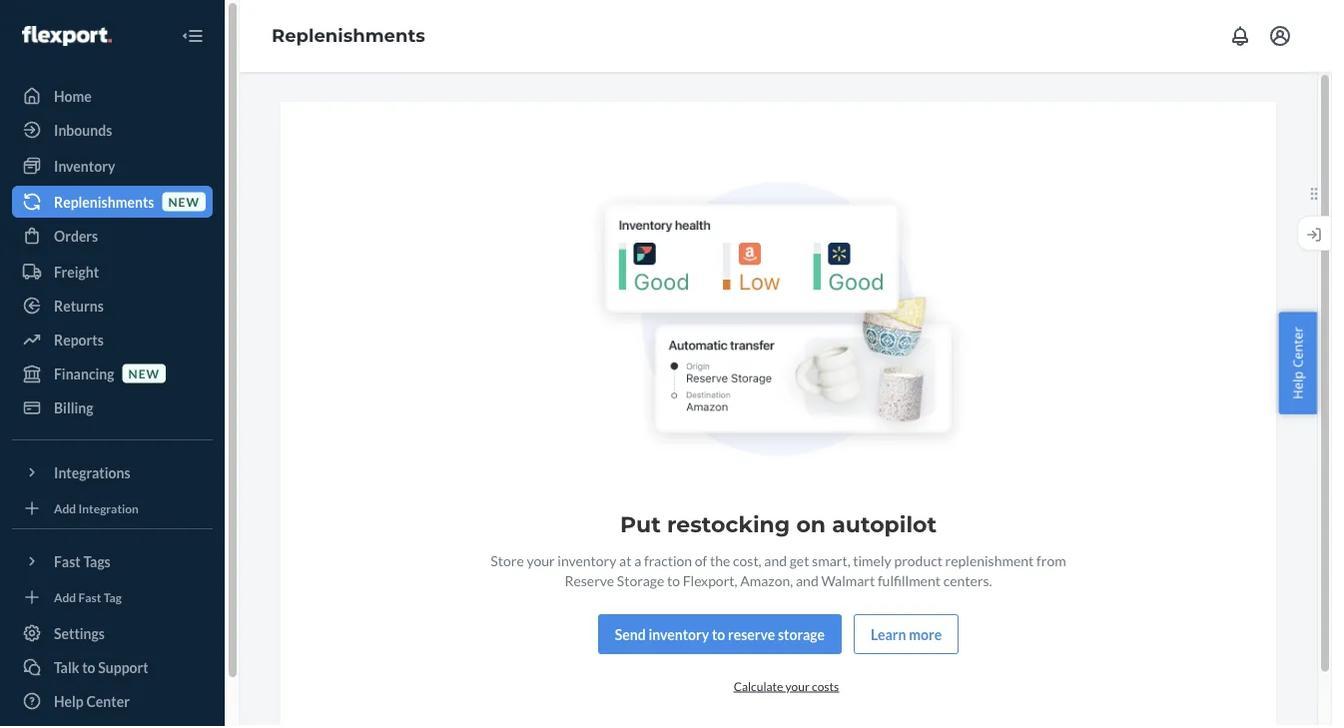 Task type: locate. For each thing, give the bounding box(es) containing it.
1 vertical spatial inventory
[[649, 626, 709, 643]]

open account menu image
[[1269, 24, 1293, 48]]

add fast tag
[[54, 590, 122, 604]]

fast tags
[[54, 553, 111, 570]]

to inside store your inventory at a fraction of the cost, and get smart, timely product replenishment from reserve storage to flexport, amazon, and walmart fulfillment centers.
[[667, 572, 680, 589]]

store your inventory at a fraction of the cost, and get smart, timely product replenishment from reserve storage to flexport, amazon, and walmart fulfillment centers.
[[491, 552, 1066, 589]]

the
[[710, 552, 730, 569]]

fast
[[54, 553, 81, 570], [78, 590, 101, 604]]

replenishments
[[272, 25, 425, 47], [54, 193, 154, 210]]

0 vertical spatial inventory
[[558, 552, 617, 569]]

1 horizontal spatial new
[[168, 194, 200, 209]]

add
[[54, 501, 76, 515], [54, 590, 76, 604]]

1 horizontal spatial your
[[786, 679, 810, 693]]

1 horizontal spatial to
[[667, 572, 680, 589]]

0 horizontal spatial your
[[527, 552, 555, 569]]

and up the amazon,
[[764, 552, 787, 569]]

1 horizontal spatial replenishments
[[272, 25, 425, 47]]

0 vertical spatial your
[[527, 552, 555, 569]]

1 add from the top
[[54, 501, 76, 515]]

1 horizontal spatial and
[[796, 572, 819, 589]]

0 horizontal spatial help center
[[54, 693, 130, 710]]

add left "integration"
[[54, 501, 76, 515]]

add up "settings"
[[54, 590, 76, 604]]

1 horizontal spatial inventory
[[649, 626, 709, 643]]

0 horizontal spatial help
[[54, 693, 84, 710]]

inventory inside send inventory to reserve storage button
[[649, 626, 709, 643]]

storage
[[778, 626, 825, 643]]

send inventory to reserve storage
[[615, 626, 825, 643]]

a
[[634, 552, 642, 569]]

0 horizontal spatial new
[[128, 366, 160, 381]]

2 horizontal spatial to
[[712, 626, 726, 643]]

integrations
[[54, 464, 130, 481]]

1 vertical spatial add
[[54, 590, 76, 604]]

timely
[[853, 552, 892, 569]]

0 horizontal spatial inventory
[[558, 552, 617, 569]]

talk to support
[[54, 659, 148, 676]]

fast left tags
[[54, 553, 81, 570]]

put
[[620, 511, 661, 538]]

inventory
[[54, 157, 115, 174]]

0 horizontal spatial to
[[82, 659, 95, 676]]

new for financing
[[128, 366, 160, 381]]

and
[[764, 552, 787, 569], [796, 572, 819, 589]]

new down reports link
[[128, 366, 160, 381]]

inventory right send
[[649, 626, 709, 643]]

0 vertical spatial help
[[1289, 371, 1307, 399]]

2 add from the top
[[54, 590, 76, 604]]

to down fraction on the bottom of page
[[667, 572, 680, 589]]

1 vertical spatial your
[[786, 679, 810, 693]]

0 vertical spatial fast
[[54, 553, 81, 570]]

smart,
[[812, 552, 851, 569]]

more
[[909, 626, 942, 643]]

1 vertical spatial help
[[54, 693, 84, 710]]

1 horizontal spatial center
[[1289, 327, 1307, 368]]

inventory
[[558, 552, 617, 569], [649, 626, 709, 643]]

0 vertical spatial add
[[54, 501, 76, 515]]

from
[[1037, 552, 1066, 569]]

freight link
[[12, 256, 213, 288]]

integrations button
[[12, 456, 213, 488]]

replenishments link
[[272, 25, 425, 47]]

help center button
[[1279, 312, 1318, 414]]

center
[[1289, 327, 1307, 368], [86, 693, 130, 710]]

fraction
[[644, 552, 692, 569]]

your left costs
[[786, 679, 810, 693]]

add for add integration
[[54, 501, 76, 515]]

your
[[527, 552, 555, 569], [786, 679, 810, 693]]

and down get
[[796, 572, 819, 589]]

on
[[797, 511, 826, 538]]

0 vertical spatial and
[[764, 552, 787, 569]]

inventory up 'reserve'
[[558, 552, 617, 569]]

1 horizontal spatial help
[[1289, 371, 1307, 399]]

cost,
[[733, 552, 762, 569]]

0 vertical spatial center
[[1289, 327, 1307, 368]]

talk
[[54, 659, 79, 676]]

tag
[[104, 590, 122, 604]]

billing link
[[12, 392, 213, 424]]

new
[[168, 194, 200, 209], [128, 366, 160, 381]]

0 horizontal spatial and
[[764, 552, 787, 569]]

your for store
[[527, 552, 555, 569]]

to
[[667, 572, 680, 589], [712, 626, 726, 643], [82, 659, 95, 676]]

inbounds
[[54, 121, 112, 138]]

your right store
[[527, 552, 555, 569]]

help center inside button
[[1289, 327, 1307, 399]]

2 vertical spatial to
[[82, 659, 95, 676]]

to left reserve
[[712, 626, 726, 643]]

to right talk
[[82, 659, 95, 676]]

help inside help center button
[[1289, 371, 1307, 399]]

0 vertical spatial replenishments
[[272, 25, 425, 47]]

0 horizontal spatial center
[[86, 693, 130, 710]]

talk to support button
[[12, 651, 213, 683]]

orders
[[54, 227, 98, 244]]

1 vertical spatial fast
[[78, 590, 101, 604]]

help center
[[1289, 327, 1307, 399], [54, 693, 130, 710]]

1 vertical spatial to
[[712, 626, 726, 643]]

help inside help center link
[[54, 693, 84, 710]]

fast left tag
[[78, 590, 101, 604]]

billing
[[54, 399, 93, 416]]

your inside store your inventory at a fraction of the cost, and get smart, timely product replenishment from reserve storage to flexport, amazon, and walmart fulfillment centers.
[[527, 552, 555, 569]]

home link
[[12, 80, 213, 112]]

1 vertical spatial replenishments
[[54, 193, 154, 210]]

learn more
[[871, 626, 942, 643]]

1 horizontal spatial help center
[[1289, 327, 1307, 399]]

0 vertical spatial to
[[667, 572, 680, 589]]

new up orders link
[[168, 194, 200, 209]]

fast tags button
[[12, 545, 213, 577]]

1 vertical spatial new
[[128, 366, 160, 381]]

financing
[[54, 365, 114, 382]]

open notifications image
[[1229, 24, 1253, 48]]

inbounds link
[[12, 114, 213, 146]]

reports link
[[12, 324, 213, 356]]

help
[[1289, 371, 1307, 399], [54, 693, 84, 710]]

0 vertical spatial new
[[168, 194, 200, 209]]

add integration
[[54, 501, 139, 515]]

1 vertical spatial help center
[[54, 693, 130, 710]]

0 vertical spatial help center
[[1289, 327, 1307, 399]]

product
[[894, 552, 943, 569]]



Task type: describe. For each thing, give the bounding box(es) containing it.
reports
[[54, 331, 104, 348]]

costs
[[812, 679, 839, 693]]

empty list image
[[586, 182, 972, 464]]

replenishment
[[946, 552, 1034, 569]]

to inside "button"
[[82, 659, 95, 676]]

learn more button
[[854, 614, 959, 654]]

settings link
[[12, 617, 213, 649]]

restocking
[[667, 511, 790, 538]]

add integration link
[[12, 496, 213, 520]]

reserve
[[728, 626, 775, 643]]

support
[[98, 659, 148, 676]]

settings
[[54, 625, 105, 642]]

1 vertical spatial and
[[796, 572, 819, 589]]

returns
[[54, 297, 104, 314]]

new for replenishments
[[168, 194, 200, 209]]

send inventory to reserve storage button
[[598, 614, 842, 654]]

put restocking on autopilot
[[620, 511, 937, 538]]

inventory inside store your inventory at a fraction of the cost, and get smart, timely product replenishment from reserve storage to flexport, amazon, and walmart fulfillment centers.
[[558, 552, 617, 569]]

send
[[615, 626, 646, 643]]

home
[[54, 87, 92, 104]]

centers.
[[944, 572, 992, 589]]

help center link
[[12, 685, 213, 717]]

add fast tag link
[[12, 585, 213, 609]]

calculate
[[734, 679, 783, 693]]

1 vertical spatial center
[[86, 693, 130, 710]]

close navigation image
[[181, 24, 205, 48]]

calculate your costs
[[734, 679, 839, 693]]

add for add fast tag
[[54, 590, 76, 604]]

store
[[491, 552, 524, 569]]

of
[[695, 552, 707, 569]]

flexport,
[[683, 572, 738, 589]]

inventory link
[[12, 150, 213, 182]]

returns link
[[12, 290, 213, 322]]

freight
[[54, 263, 99, 280]]

center inside button
[[1289, 327, 1307, 368]]

0 horizontal spatial replenishments
[[54, 193, 154, 210]]

integration
[[78, 501, 139, 515]]

fulfillment
[[878, 572, 941, 589]]

get
[[790, 552, 810, 569]]

reserve
[[565, 572, 614, 589]]

your for calculate
[[786, 679, 810, 693]]

flexport logo image
[[22, 26, 112, 46]]

calculate your costs link
[[734, 679, 839, 693]]

fast inside dropdown button
[[54, 553, 81, 570]]

autopilot
[[832, 511, 937, 538]]

tags
[[83, 553, 111, 570]]

learn
[[871, 626, 906, 643]]

orders link
[[12, 220, 213, 252]]

to inside button
[[712, 626, 726, 643]]

amazon,
[[740, 572, 793, 589]]

at
[[619, 552, 632, 569]]

walmart
[[821, 572, 875, 589]]

storage
[[617, 572, 665, 589]]



Task type: vqa. For each thing, say whether or not it's contained in the screenshot.
SO
no



